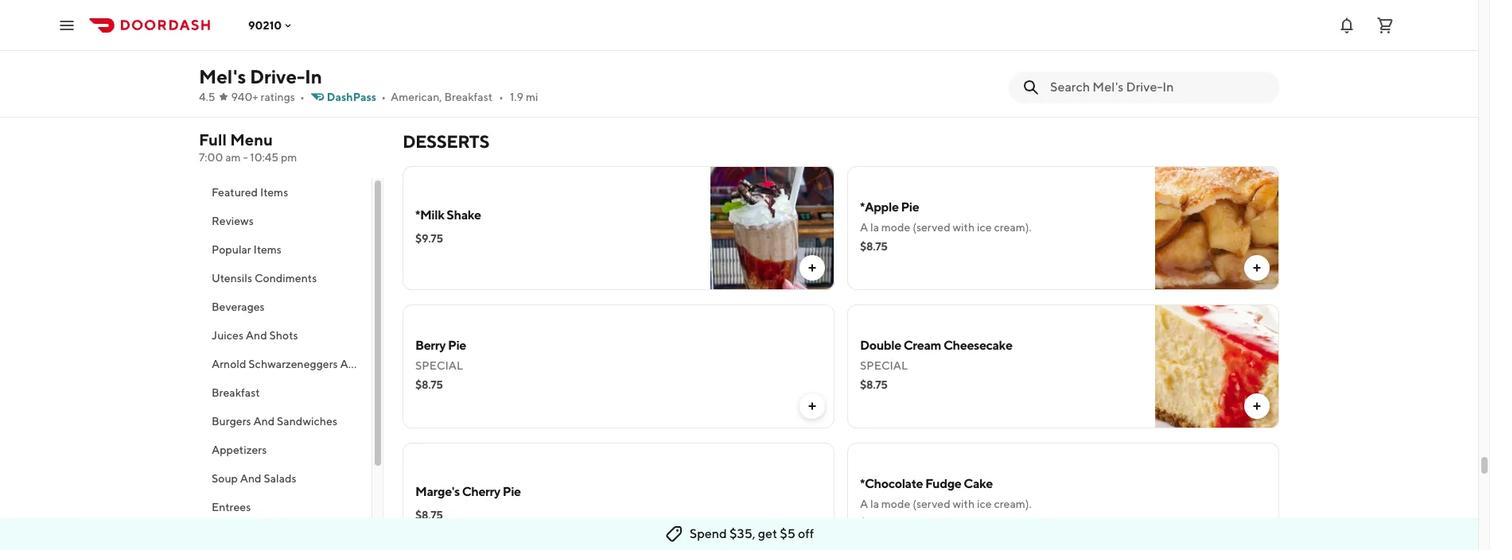 Task type: vqa. For each thing, say whether or not it's contained in the screenshot.
the topmost ice
yes



Task type: describe. For each thing, give the bounding box(es) containing it.
pm
[[281, 151, 297, 164]]

in
[[305, 65, 322, 88]]

get
[[758, 527, 777, 542]]

condiments
[[255, 272, 317, 285]]

beverages
[[212, 301, 265, 313]]

*apple
[[860, 200, 899, 215]]

entrees
[[212, 501, 251, 514]]

spend $35, get $5 off
[[690, 527, 814, 542]]

schwarzeneggers
[[249, 358, 338, 371]]

Item Search search field
[[1050, 79, 1267, 96]]

drive-
[[250, 65, 305, 88]]

breakfast inside button
[[212, 387, 260, 399]]

double cream cheesecake special $8.75
[[860, 338, 1013, 391]]

ice inside *apple pie a la mode (served with ice cream). $8.75
[[977, 221, 992, 234]]

pie for *apple pie
[[901, 200, 919, 215]]

*apple pie a la mode (served with ice cream). $8.75
[[860, 200, 1032, 253]]

menu inside button
[[379, 358, 409, 371]]

a inside *chocolate fudge cake a la mode (served with ice cream). $6.50
[[860, 498, 868, 511]]

4.5
[[199, 91, 215, 103]]

marge's cherry pie
[[415, 485, 521, 500]]

0 vertical spatial breakfast
[[444, 91, 493, 103]]

*milk
[[415, 208, 444, 223]]

double cream cheesecake image
[[1155, 305, 1279, 429]]

2 • from the left
[[381, 91, 386, 103]]

burgers
[[212, 415, 251, 428]]

1.9
[[510, 91, 524, 103]]

all
[[340, 358, 354, 371]]

desserts
[[403, 131, 489, 152]]

full menu 7:00 am - 10:45 pm
[[199, 130, 297, 164]]

7:00
[[199, 151, 223, 164]]

0 items, open order cart image
[[1376, 16, 1395, 35]]

juices and shots
[[212, 329, 298, 342]]

la inside *chocolate fudge cake a la mode (served with ice cream). $6.50
[[870, 498, 879, 511]]

940+
[[231, 91, 258, 103]]

soup and salads button
[[199, 465, 372, 493]]

mel's drive-in
[[199, 65, 322, 88]]

a inside *apple pie a la mode (served with ice cream). $8.75
[[860, 221, 868, 234]]

double
[[860, 338, 901, 353]]

(served inside *apple pie a la mode (served with ice cream). $8.75
[[913, 221, 951, 234]]

10:45
[[250, 151, 279, 164]]

juices
[[212, 329, 244, 342]]

burgers and sandwiches button
[[199, 407, 372, 436]]

special inside double cream cheesecake special $8.75
[[860, 360, 908, 372]]

$8.75 down marge's
[[415, 509, 443, 522]]

featured
[[212, 186, 258, 199]]

utensils condiments
[[212, 272, 317, 285]]

la inside *apple pie a la mode (served with ice cream). $8.75
[[870, 221, 879, 234]]

arnold
[[212, 358, 246, 371]]

berry
[[415, 338, 446, 353]]



Task type: locate. For each thing, give the bounding box(es) containing it.
berry pie special $8.75
[[415, 338, 466, 391]]

• left 1.9
[[499, 91, 504, 103]]

1 mode from the top
[[881, 221, 911, 234]]

soup
[[212, 473, 238, 485]]

1 vertical spatial with
[[953, 498, 975, 511]]

juices and shots button
[[199, 321, 372, 350]]

pie inside berry pie special $8.75
[[448, 338, 466, 353]]

pie for berry pie
[[448, 338, 466, 353]]

and inside button
[[240, 473, 261, 485]]

and right soup
[[240, 473, 261, 485]]

appetizers
[[212, 444, 267, 457]]

pie right *apple
[[901, 200, 919, 215]]

1 la from the top
[[870, 221, 879, 234]]

1 horizontal spatial pie
[[503, 485, 521, 500]]

90210 button
[[248, 19, 295, 31]]

*chocolate fudge cake a la mode (served with ice cream). $6.50
[[860, 477, 1032, 530]]

1 vertical spatial (served
[[913, 498, 951, 511]]

and for soup
[[240, 473, 261, 485]]

0 vertical spatial cream).
[[994, 221, 1032, 234]]

spend
[[690, 527, 727, 542]]

with inside *apple pie a la mode (served with ice cream). $8.75
[[953, 221, 975, 234]]

0 horizontal spatial breakfast
[[212, 387, 260, 399]]

add item to cart image
[[806, 262, 819, 274]]

menu up -
[[230, 130, 273, 149]]

$8.75 inside double cream cheesecake special $8.75
[[860, 379, 888, 391]]

cheesecake
[[944, 338, 1013, 353]]

cherry
[[462, 485, 500, 500]]

$8.75
[[860, 240, 888, 253], [415, 379, 443, 391], [860, 379, 888, 391], [415, 509, 443, 522]]

soup and salads
[[212, 473, 297, 485]]

0 vertical spatial with
[[953, 221, 975, 234]]

90210
[[248, 19, 282, 31]]

cream). inside *chocolate fudge cake a la mode (served with ice cream). $6.50
[[994, 498, 1032, 511]]

*chocolate
[[860, 477, 923, 492]]

2 horizontal spatial •
[[499, 91, 504, 103]]

(served
[[913, 221, 951, 234], [913, 498, 951, 511]]

pie right cherry
[[503, 485, 521, 500]]

1 vertical spatial breakfast
[[212, 387, 260, 399]]

1 vertical spatial ice
[[977, 498, 992, 511]]

1 vertical spatial a
[[860, 498, 868, 511]]

cake
[[964, 477, 993, 492]]

popular
[[212, 243, 251, 256]]

pie inside *apple pie a la mode (served with ice cream). $8.75
[[901, 200, 919, 215]]

cream). inside *apple pie a la mode (served with ice cream). $8.75
[[994, 221, 1032, 234]]

and
[[246, 329, 267, 342], [253, 415, 275, 428], [240, 473, 261, 485]]

mel's
[[199, 65, 246, 88]]

1 vertical spatial mode
[[881, 498, 911, 511]]

-
[[243, 151, 248, 164]]

featured items
[[212, 186, 288, 199]]

menu right star on the bottom of page
[[379, 358, 409, 371]]

with
[[953, 221, 975, 234], [953, 498, 975, 511]]

1 (served from the top
[[913, 221, 951, 234]]

a up $6.50
[[860, 498, 868, 511]]

1 ice from the top
[[977, 221, 992, 234]]

0 horizontal spatial •
[[300, 91, 305, 103]]

1 horizontal spatial special
[[860, 360, 908, 372]]

1 horizontal spatial •
[[381, 91, 386, 103]]

special down double
[[860, 360, 908, 372]]

shake
[[447, 208, 481, 223]]

burgers and sandwiches
[[212, 415, 337, 428]]

1 horizontal spatial menu
[[379, 358, 409, 371]]

shots
[[269, 329, 298, 342]]

mi
[[526, 91, 538, 103]]

ratings
[[261, 91, 295, 103]]

0 horizontal spatial pie
[[448, 338, 466, 353]]

off
[[798, 527, 814, 542]]

1 vertical spatial menu
[[379, 358, 409, 371]]

cream).
[[994, 221, 1032, 234], [994, 498, 1032, 511]]

ice inside *chocolate fudge cake a la mode (served with ice cream). $6.50
[[977, 498, 992, 511]]

• right ratings
[[300, 91, 305, 103]]

$8.75 inside berry pie special $8.75
[[415, 379, 443, 391]]

0 horizontal spatial menu
[[230, 130, 273, 149]]

$35,
[[730, 527, 756, 542]]

entrees button
[[199, 493, 372, 522]]

american,
[[391, 91, 442, 103]]

items up reviews button
[[260, 186, 288, 199]]

am
[[225, 151, 241, 164]]

salads
[[264, 473, 297, 485]]

940+ ratings •
[[231, 91, 305, 103]]

special inside berry pie special $8.75
[[415, 360, 463, 372]]

*apple pie image
[[1155, 166, 1279, 290]]

0 vertical spatial la
[[870, 221, 879, 234]]

2 cream). from the top
[[994, 498, 1032, 511]]

mode inside *apple pie a la mode (served with ice cream). $8.75
[[881, 221, 911, 234]]

special
[[415, 360, 463, 372], [860, 360, 908, 372]]

2 special from the left
[[860, 360, 908, 372]]

and for juices
[[246, 329, 267, 342]]

a down *apple
[[860, 221, 868, 234]]

appetizers button
[[199, 436, 372, 465]]

utensils condiments button
[[199, 264, 372, 293]]

breakfast up burgers
[[212, 387, 260, 399]]

fudge
[[925, 477, 962, 492]]

0 vertical spatial items
[[260, 186, 288, 199]]

cream
[[904, 338, 941, 353]]

arnold schwarzeneggers all star menu
[[212, 358, 409, 371]]

$6.50
[[860, 517, 890, 530]]

(served inside *chocolate fudge cake a la mode (served with ice cream). $6.50
[[913, 498, 951, 511]]

utensils
[[212, 272, 252, 285]]

2 ice from the top
[[977, 498, 992, 511]]

1 cream). from the top
[[994, 221, 1032, 234]]

items for featured items
[[260, 186, 288, 199]]

• for american, breakfast • 1.9 mi
[[499, 91, 504, 103]]

$9.75
[[415, 232, 443, 245]]

$8.75 inside *apple pie a la mode (served with ice cream). $8.75
[[860, 240, 888, 253]]

3 • from the left
[[499, 91, 504, 103]]

2 vertical spatial pie
[[503, 485, 521, 500]]

*milk shake image
[[711, 166, 835, 290]]

popular items button
[[199, 236, 372, 264]]

breakfast left 1.9
[[444, 91, 493, 103]]

1 horizontal spatial breakfast
[[444, 91, 493, 103]]

2 la from the top
[[870, 498, 879, 511]]

2 vertical spatial and
[[240, 473, 261, 485]]

arnold schwarzeneggers all star menu button
[[199, 350, 409, 379]]

1 special from the left
[[415, 360, 463, 372]]

$8.75 down berry
[[415, 379, 443, 391]]

pie right berry
[[448, 338, 466, 353]]

reviews button
[[199, 207, 372, 236]]

items
[[260, 186, 288, 199], [253, 243, 282, 256]]

1 a from the top
[[860, 221, 868, 234]]

0 vertical spatial menu
[[230, 130, 273, 149]]

2 mode from the top
[[881, 498, 911, 511]]

marge's
[[415, 485, 460, 500]]

mode down *chocolate
[[881, 498, 911, 511]]

0 vertical spatial a
[[860, 221, 868, 234]]

0 vertical spatial pie
[[901, 200, 919, 215]]

and for burgers
[[253, 415, 275, 428]]

2 a from the top
[[860, 498, 868, 511]]

popular items
[[212, 243, 282, 256]]

menu
[[230, 130, 273, 149], [379, 358, 409, 371]]

1 vertical spatial la
[[870, 498, 879, 511]]

mode inside *chocolate fudge cake a la mode (served with ice cream). $6.50
[[881, 498, 911, 511]]

la up $6.50
[[870, 498, 879, 511]]

add item to cart image
[[1251, 262, 1263, 274], [806, 400, 819, 413], [1251, 400, 1263, 413], [806, 539, 819, 551]]

1 with from the top
[[953, 221, 975, 234]]

1 vertical spatial cream).
[[994, 498, 1032, 511]]

open menu image
[[57, 16, 76, 35]]

0 vertical spatial mode
[[881, 221, 911, 234]]

$5
[[780, 527, 795, 542]]

•
[[300, 91, 305, 103], [381, 91, 386, 103], [499, 91, 504, 103]]

pie
[[901, 200, 919, 215], [448, 338, 466, 353], [503, 485, 521, 500]]

american, breakfast • 1.9 mi
[[391, 91, 538, 103]]

and left shots
[[246, 329, 267, 342]]

mode down *apple
[[881, 221, 911, 234]]

items for popular items
[[253, 243, 282, 256]]

1 • from the left
[[300, 91, 305, 103]]

dashpass •
[[327, 91, 386, 103]]

2 (served from the top
[[913, 498, 951, 511]]

reviews
[[212, 215, 254, 228]]

2 with from the top
[[953, 498, 975, 511]]

full
[[199, 130, 227, 149]]

*milk shake
[[415, 208, 481, 223]]

breakfast button
[[199, 379, 372, 407]]

featured items button
[[199, 178, 372, 207]]

$8.75 down *apple
[[860, 240, 888, 253]]

and right burgers
[[253, 415, 275, 428]]

mode
[[881, 221, 911, 234], [881, 498, 911, 511]]

• right the dashpass
[[381, 91, 386, 103]]

star
[[356, 358, 377, 371]]

2 horizontal spatial pie
[[901, 200, 919, 215]]

1 vertical spatial pie
[[448, 338, 466, 353]]

la down *apple
[[870, 221, 879, 234]]

la
[[870, 221, 879, 234], [870, 498, 879, 511]]

beverages button
[[199, 293, 372, 321]]

with inside *chocolate fudge cake a la mode (served with ice cream). $6.50
[[953, 498, 975, 511]]

0 vertical spatial (served
[[913, 221, 951, 234]]

0 vertical spatial and
[[246, 329, 267, 342]]

1 vertical spatial items
[[253, 243, 282, 256]]

1 vertical spatial and
[[253, 415, 275, 428]]

menu inside full menu 7:00 am - 10:45 pm
[[230, 130, 273, 149]]

0 horizontal spatial special
[[415, 360, 463, 372]]

$8.75 down double
[[860, 379, 888, 391]]

special down berry
[[415, 360, 463, 372]]

sandwiches
[[277, 415, 337, 428]]

$33.00
[[415, 46, 452, 59]]

a
[[860, 221, 868, 234], [860, 498, 868, 511]]

• for 940+ ratings •
[[300, 91, 305, 103]]

notification bell image
[[1337, 16, 1357, 35]]

dashpass
[[327, 91, 376, 103]]

0 vertical spatial ice
[[977, 221, 992, 234]]

ice
[[977, 221, 992, 234], [977, 498, 992, 511]]

items up utensils condiments
[[253, 243, 282, 256]]



